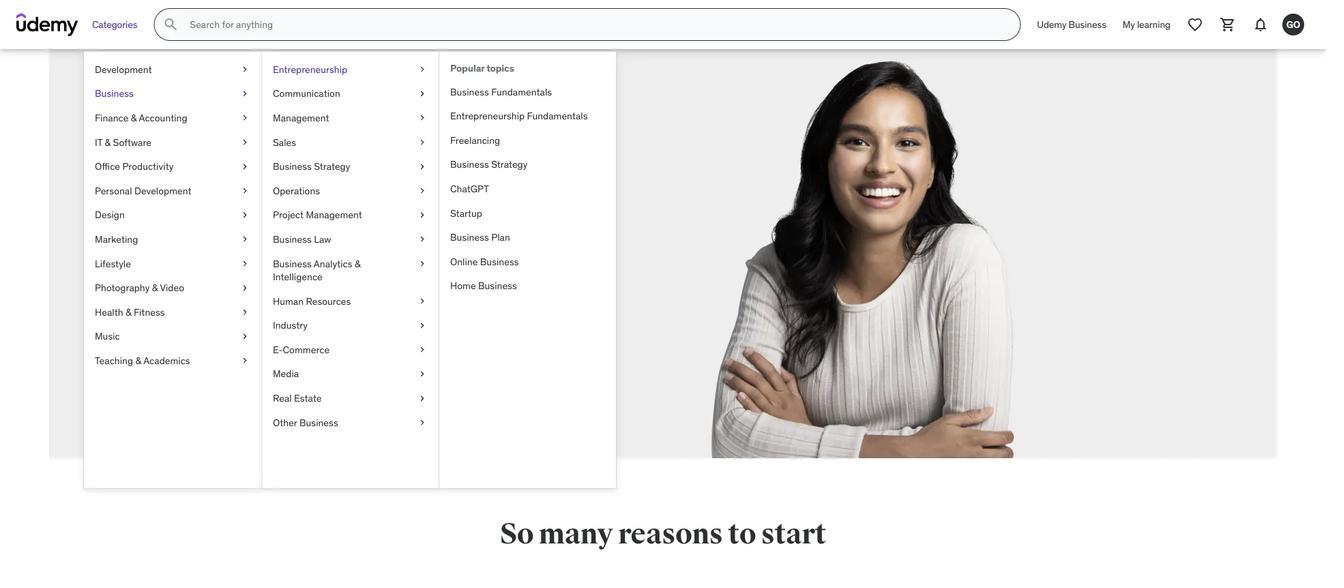 Task type: describe. For each thing, give the bounding box(es) containing it.
resources
[[306, 295, 351, 307]]

xsmall image for business analytics & intelligence
[[417, 257, 428, 270]]

chatgpt
[[450, 183, 489, 195]]

home
[[450, 280, 476, 292]]

& for video
[[152, 282, 158, 294]]

e-commerce
[[273, 344, 330, 356]]

online business
[[450, 255, 519, 268]]

xsmall image for other business
[[417, 416, 428, 429]]

it & software
[[95, 136, 151, 148]]

popular topics
[[450, 62, 514, 74]]

business down "estate"
[[299, 416, 338, 429]]

teaching & academics link
[[84, 349, 261, 373]]

business down startup
[[450, 231, 489, 243]]

business plan link
[[439, 225, 616, 250]]

media
[[273, 368, 299, 380]]

to
[[728, 516, 756, 552]]

become
[[250, 255, 298, 271]]

instructor
[[318, 255, 374, 271]]

human resources link
[[262, 289, 439, 313]]

teaching
[[95, 354, 133, 367]]

business link
[[84, 82, 261, 106]]

—
[[279, 273, 290, 289]]

industry
[[273, 319, 308, 332]]

notifications image
[[1253, 16, 1269, 33]]

communication
[[273, 87, 340, 100]]

so
[[500, 516, 534, 552]]

operations
[[273, 185, 320, 197]]

real
[[273, 392, 292, 404]]

personal development link
[[84, 179, 261, 203]]

personal
[[95, 185, 132, 197]]

and
[[377, 255, 399, 271]]

business strategy for business strategy link to the left
[[273, 160, 350, 173]]

& for accounting
[[131, 112, 137, 124]]

categories button
[[84, 8, 146, 41]]

law
[[314, 233, 331, 245]]

e-
[[273, 344, 283, 356]]

fundamentals for business fundamentals
[[491, 85, 552, 98]]

startup link
[[439, 201, 616, 225]]

0 horizontal spatial business strategy link
[[262, 154, 439, 179]]

commerce
[[283, 344, 330, 356]]

learning
[[1137, 18, 1171, 30]]

finance
[[95, 112, 129, 124]]

management link
[[262, 106, 439, 130]]

my learning
[[1123, 18, 1171, 30]]

e-commerce link
[[262, 338, 439, 362]]

music link
[[84, 324, 261, 349]]

entrepreneurship fundamentals
[[450, 110, 588, 122]]

change
[[402, 255, 445, 271]]

xsmall image for business law
[[417, 233, 428, 246]]

freelancing
[[450, 134, 500, 146]]

fitness
[[134, 306, 165, 318]]

xsmall image for business
[[239, 87, 250, 100]]

chatgpt link
[[439, 177, 616, 201]]

start
[[761, 516, 826, 552]]

teach
[[350, 171, 438, 213]]

xsmall image for development
[[239, 63, 250, 76]]

business law link
[[262, 227, 439, 252]]

other business
[[273, 416, 338, 429]]

fundamentals for entrepreneurship fundamentals
[[527, 110, 588, 122]]

many
[[539, 516, 613, 552]]

project management link
[[262, 203, 439, 227]]

management inside management link
[[273, 112, 329, 124]]

accounting
[[139, 112, 187, 124]]

xsmall image for personal development
[[239, 184, 250, 198]]

so many reasons to start
[[500, 516, 826, 552]]

strategy for business strategy link to the left
[[314, 160, 350, 173]]

xsmall image for operations
[[417, 184, 428, 198]]

finance & accounting link
[[84, 106, 261, 130]]

with
[[250, 208, 322, 251]]

& for fitness
[[125, 306, 131, 318]]

& inside business analytics & intelligence
[[355, 257, 361, 270]]

business fundamentals
[[450, 85, 552, 98]]

go
[[1286, 18, 1300, 30]]

xsmall image for sales
[[417, 136, 428, 149]]

music
[[95, 330, 120, 342]]

design
[[95, 209, 125, 221]]

business analytics & intelligence
[[273, 257, 361, 283]]

personal development
[[95, 185, 191, 197]]

communication link
[[262, 82, 439, 106]]

your
[[349, 273, 374, 289]]

management inside project management link
[[306, 209, 362, 221]]

business inside business analytics & intelligence
[[273, 257, 312, 270]]

xsmall image for teaching & academics
[[239, 354, 250, 368]]

project
[[273, 209, 304, 221]]

xsmall image for it & software
[[239, 136, 250, 149]]

business down popular
[[450, 85, 489, 98]]

xsmall image for project management
[[417, 208, 428, 222]]

0 vertical spatial development
[[95, 63, 152, 75]]

shopping cart with 0 items image
[[1220, 16, 1236, 33]]

wishlist image
[[1187, 16, 1203, 33]]

business strategy for business strategy link inside the the entrepreneurship element
[[450, 158, 528, 171]]

lives
[[250, 273, 276, 289]]

video
[[160, 282, 184, 294]]

photography
[[95, 282, 150, 294]]

real estate
[[273, 392, 322, 404]]

my
[[1123, 18, 1135, 30]]

software
[[113, 136, 151, 148]]

photography & video link
[[84, 276, 261, 300]]

design link
[[84, 203, 261, 227]]

entrepreneurship element
[[439, 52, 616, 488]]

topics
[[487, 62, 514, 74]]

academics
[[143, 354, 190, 367]]



Task type: locate. For each thing, give the bounding box(es) containing it.
entrepreneurship up communication
[[273, 63, 347, 75]]

health & fitness
[[95, 306, 165, 318]]

xsmall image inside 'sales' link
[[417, 136, 428, 149]]

xsmall image for entrepreneurship
[[417, 63, 428, 76]]

business down project
[[273, 233, 312, 245]]

business strategy link
[[439, 153, 616, 177], [262, 154, 439, 179]]

0 vertical spatial entrepreneurship
[[273, 63, 347, 75]]

udemy
[[1037, 18, 1067, 30]]

business down plan
[[480, 255, 519, 268]]

business up finance
[[95, 87, 134, 100]]

xsmall image inside 'other business' link
[[417, 416, 428, 429]]

health
[[95, 306, 123, 318]]

xsmall image for human resources
[[417, 295, 428, 308]]

business
[[1069, 18, 1106, 30], [450, 85, 489, 98], [95, 87, 134, 100], [450, 158, 489, 171], [273, 160, 312, 173], [450, 231, 489, 243], [273, 233, 312, 245], [480, 255, 519, 268], [273, 257, 312, 270], [478, 280, 517, 292], [299, 416, 338, 429]]

fundamentals inside the business fundamentals link
[[491, 85, 552, 98]]

1 horizontal spatial strategy
[[491, 158, 528, 171]]

& left video
[[152, 282, 158, 294]]

xsmall image inside development link
[[239, 63, 250, 76]]

xsmall image inside media link
[[417, 368, 428, 381]]

entrepreneurship up freelancing
[[450, 110, 525, 122]]

xsmall image for media
[[417, 368, 428, 381]]

business down online business
[[478, 280, 517, 292]]

development down office productivity link
[[134, 185, 191, 197]]

management up law
[[306, 209, 362, 221]]

xsmall image inside design link
[[239, 208, 250, 222]]

business strategy inside the entrepreneurship element
[[450, 158, 528, 171]]

business strategy link inside the entrepreneurship element
[[439, 153, 616, 177]]

strategy for business strategy link inside the the entrepreneurship element
[[491, 158, 528, 171]]

fundamentals down the business fundamentals link
[[527, 110, 588, 122]]

it
[[95, 136, 102, 148]]

business right udemy
[[1069, 18, 1106, 30]]

industry link
[[262, 313, 439, 338]]

& for academics
[[135, 354, 141, 367]]

xsmall image
[[239, 63, 250, 76], [417, 136, 428, 149], [239, 160, 250, 173], [417, 160, 428, 173], [417, 208, 428, 222], [417, 233, 428, 246], [417, 257, 428, 270], [239, 281, 250, 295], [239, 306, 250, 319], [239, 330, 250, 343], [417, 343, 428, 357], [239, 354, 250, 368], [417, 392, 428, 405]]

1 horizontal spatial business strategy
[[450, 158, 528, 171]]

xsmall image inside business link
[[239, 87, 250, 100]]

come teach with us become an instructor and change lives — including your own
[[250, 171, 445, 289]]

0 vertical spatial fundamentals
[[491, 85, 552, 98]]

business analytics & intelligence link
[[262, 252, 439, 289]]

strategy inside the entrepreneurship element
[[491, 158, 528, 171]]

fundamentals inside entrepreneurship fundamentals link
[[527, 110, 588, 122]]

lifestyle link
[[84, 252, 261, 276]]

management down communication
[[273, 112, 329, 124]]

0 vertical spatial management
[[273, 112, 329, 124]]

home business
[[450, 280, 517, 292]]

xsmall image inside marketing link
[[239, 233, 250, 246]]

xsmall image inside 'finance & accounting' link
[[239, 111, 250, 125]]

& right it
[[105, 136, 111, 148]]

teaching & academics
[[95, 354, 190, 367]]

including
[[293, 273, 346, 289]]

my learning link
[[1115, 8, 1179, 41]]

& up your
[[355, 257, 361, 270]]

xsmall image for finance & accounting
[[239, 111, 250, 125]]

development inside 'link'
[[134, 185, 191, 197]]

xsmall image inside project management link
[[417, 208, 428, 222]]

xsmall image inside entrepreneurship link
[[417, 63, 428, 76]]

online
[[450, 255, 478, 268]]

xsmall image for photography & video
[[239, 281, 250, 295]]

xsmall image for real estate
[[417, 392, 428, 405]]

business strategy link up project management link
[[262, 154, 439, 179]]

operations link
[[262, 179, 439, 203]]

& right teaching
[[135, 354, 141, 367]]

xsmall image for design
[[239, 208, 250, 222]]

xsmall image inside business strategy link
[[417, 160, 428, 173]]

xsmall image inside 'personal development' 'link'
[[239, 184, 250, 198]]

xsmall image inside the teaching & academics link
[[239, 354, 250, 368]]

1 vertical spatial management
[[306, 209, 362, 221]]

reasons
[[618, 516, 723, 552]]

& for software
[[105, 136, 111, 148]]

xsmall image for communication
[[417, 87, 428, 100]]

media link
[[262, 362, 439, 386]]

business strategy up operations
[[273, 160, 350, 173]]

1 horizontal spatial business strategy link
[[439, 153, 616, 177]]

plan
[[491, 231, 510, 243]]

fundamentals up "entrepreneurship fundamentals"
[[491, 85, 552, 98]]

xsmall image inside the business law link
[[417, 233, 428, 246]]

health & fitness link
[[84, 300, 261, 324]]

fundamentals
[[491, 85, 552, 98], [527, 110, 588, 122]]

entrepreneurship for entrepreneurship
[[273, 63, 347, 75]]

xsmall image inside communication link
[[417, 87, 428, 100]]

& right finance
[[131, 112, 137, 124]]

xsmall image for music
[[239, 330, 250, 343]]

business plan
[[450, 231, 510, 243]]

entrepreneurship fundamentals link
[[439, 104, 616, 128]]

entrepreneurship inside entrepreneurship link
[[273, 63, 347, 75]]

marketing
[[95, 233, 138, 245]]

development
[[95, 63, 152, 75], [134, 185, 191, 197]]

human
[[273, 295, 304, 307]]

xsmall image inside "real estate" link
[[417, 392, 428, 405]]

intelligence
[[273, 271, 323, 283]]

categories
[[92, 18, 137, 30]]

entrepreneurship inside entrepreneurship fundamentals link
[[450, 110, 525, 122]]

real estate link
[[262, 386, 439, 411]]

business strategy link up startup link
[[439, 153, 616, 177]]

office productivity link
[[84, 154, 261, 179]]

xsmall image for management
[[417, 111, 428, 125]]

xsmall image for lifestyle
[[239, 257, 250, 270]]

1 vertical spatial development
[[134, 185, 191, 197]]

estate
[[294, 392, 322, 404]]

strategy down freelancing link
[[491, 158, 528, 171]]

xsmall image for industry
[[417, 319, 428, 332]]

entrepreneurship
[[273, 63, 347, 75], [450, 110, 525, 122]]

productivity
[[122, 160, 174, 173]]

business up operations
[[273, 160, 312, 173]]

xsmall image inside business analytics & intelligence link
[[417, 257, 428, 270]]

other business link
[[262, 411, 439, 435]]

xsmall image inside the industry link
[[417, 319, 428, 332]]

online business link
[[439, 250, 616, 274]]

0 horizontal spatial business strategy
[[273, 160, 350, 173]]

1 vertical spatial fundamentals
[[527, 110, 588, 122]]

marketing link
[[84, 227, 261, 252]]

xsmall image inside "operations" link
[[417, 184, 428, 198]]

development link
[[84, 57, 261, 82]]

business up chatgpt
[[450, 158, 489, 171]]

business up intelligence
[[273, 257, 312, 270]]

popular
[[450, 62, 485, 74]]

xsmall image for e-commerce
[[417, 343, 428, 357]]

xsmall image inside music link
[[239, 330, 250, 343]]

analytics
[[314, 257, 352, 270]]

lifestyle
[[95, 257, 131, 270]]

xsmall image for business strategy
[[417, 160, 428, 173]]

xsmall image inside management link
[[417, 111, 428, 125]]

startup
[[450, 207, 482, 219]]

strategy down 'sales' link
[[314, 160, 350, 173]]

1 horizontal spatial entrepreneurship
[[450, 110, 525, 122]]

xsmall image inside the e-commerce link
[[417, 343, 428, 357]]

xsmall image inside office productivity link
[[239, 160, 250, 173]]

business strategy
[[450, 158, 528, 171], [273, 160, 350, 173]]

freelancing link
[[439, 128, 616, 153]]

udemy image
[[16, 13, 78, 36]]

sales link
[[262, 130, 439, 154]]

0 horizontal spatial strategy
[[314, 160, 350, 173]]

xsmall image for office productivity
[[239, 160, 250, 173]]

entrepreneurship for entrepreneurship fundamentals
[[450, 110, 525, 122]]

xsmall image inside human resources link
[[417, 295, 428, 308]]

1 vertical spatial entrepreneurship
[[450, 110, 525, 122]]

xsmall image for health & fitness
[[239, 306, 250, 319]]

business law
[[273, 233, 331, 245]]

project management
[[273, 209, 362, 221]]

xsmall image inside it & software link
[[239, 136, 250, 149]]

finance & accounting
[[95, 112, 187, 124]]

photography & video
[[95, 282, 184, 294]]

development down categories dropdown button
[[95, 63, 152, 75]]

us
[[328, 208, 365, 251]]

xsmall image
[[417, 63, 428, 76], [239, 87, 250, 100], [417, 87, 428, 100], [239, 111, 250, 125], [417, 111, 428, 125], [239, 136, 250, 149], [239, 184, 250, 198], [417, 184, 428, 198], [239, 208, 250, 222], [239, 233, 250, 246], [239, 257, 250, 270], [417, 295, 428, 308], [417, 319, 428, 332], [417, 368, 428, 381], [417, 416, 428, 429]]

Search for anything text field
[[187, 13, 1004, 36]]

xsmall image inside photography & video link
[[239, 281, 250, 295]]

business fundamentals link
[[439, 80, 616, 104]]

& right health
[[125, 306, 131, 318]]

management
[[273, 112, 329, 124], [306, 209, 362, 221]]

xsmall image inside lifestyle link
[[239, 257, 250, 270]]

entrepreneurship link
[[262, 57, 439, 82]]

human resources
[[273, 295, 351, 307]]

0 horizontal spatial entrepreneurship
[[273, 63, 347, 75]]

an
[[301, 255, 315, 271]]

xsmall image inside health & fitness link
[[239, 306, 250, 319]]

xsmall image for marketing
[[239, 233, 250, 246]]

submit search image
[[163, 16, 179, 33]]

own
[[377, 273, 401, 289]]

home business link
[[439, 274, 616, 298]]

other
[[273, 416, 297, 429]]

business strategy down freelancing
[[450, 158, 528, 171]]



Task type: vqa. For each thing, say whether or not it's contained in the screenshot.
the top the Personal Development
no



